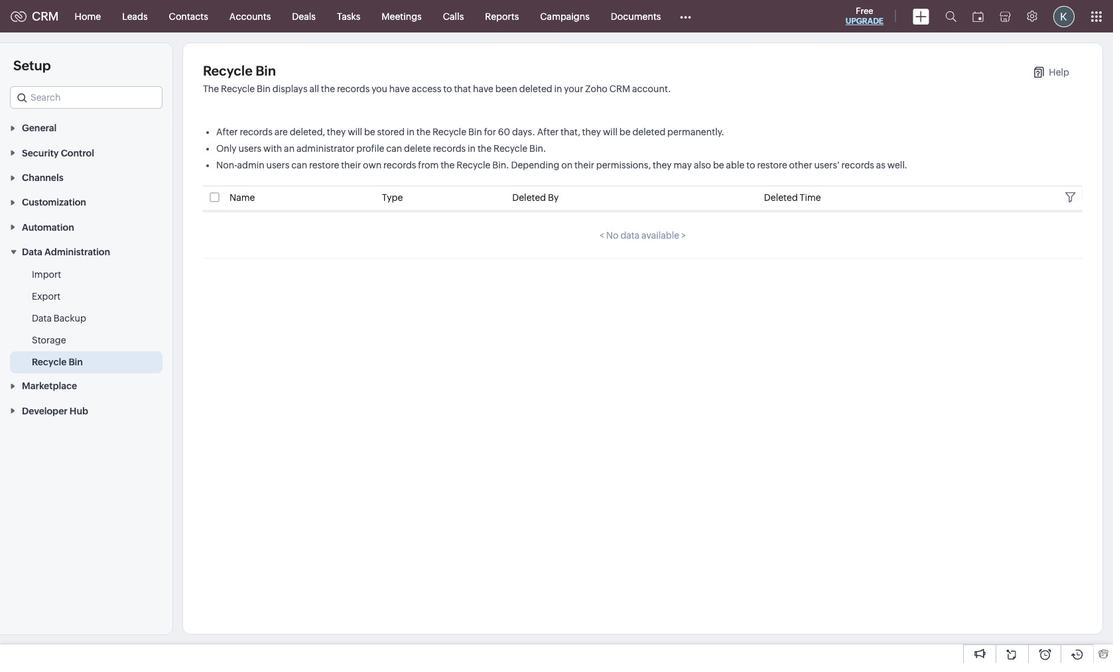 Task type: locate. For each thing, give the bounding box(es) containing it.
0 horizontal spatial their
[[341, 160, 361, 171]]

after
[[216, 127, 238, 137], [537, 127, 559, 137]]

0 horizontal spatial bin.
[[493, 160, 510, 171]]

in left the your
[[555, 84, 563, 94]]

crm right logo
[[32, 9, 59, 23]]

0 horizontal spatial be
[[364, 127, 376, 137]]

permissions,
[[597, 160, 651, 171]]

be up permissions,
[[620, 127, 631, 137]]

administrator
[[297, 143, 355, 154]]

on
[[562, 160, 573, 171]]

1 vertical spatial to
[[747, 160, 756, 171]]

the
[[203, 84, 219, 94]]

data inside region
[[32, 313, 52, 324]]

records left you on the left top of the page
[[337, 84, 370, 94]]

home
[[75, 11, 101, 22]]

can down stored
[[386, 143, 402, 154]]

0 horizontal spatial restore
[[309, 160, 339, 171]]

their left own
[[341, 160, 361, 171]]

0 horizontal spatial in
[[407, 127, 415, 137]]

users down with at the left of the page
[[267, 160, 290, 171]]

crm inside recycle bin the recycle bin displays all the records you have access to that have been deleted in your zoho crm account.
[[610, 84, 631, 94]]

0 vertical spatial in
[[555, 84, 563, 94]]

0 horizontal spatial deleted
[[520, 84, 553, 94]]

channels
[[22, 173, 64, 183]]

users up admin
[[239, 143, 262, 154]]

data
[[22, 247, 42, 258], [32, 313, 52, 324]]

the right from
[[441, 160, 455, 171]]

0 horizontal spatial have
[[389, 84, 410, 94]]

deleted up permissions,
[[633, 127, 666, 137]]

recycle up the
[[203, 63, 253, 78]]

will up the profile
[[348, 127, 362, 137]]

2 horizontal spatial in
[[555, 84, 563, 94]]

depending
[[511, 160, 560, 171]]

will up permissions,
[[603, 127, 618, 137]]

2 have from the left
[[473, 84, 494, 94]]

to left that
[[443, 84, 452, 94]]

the
[[321, 84, 335, 94], [417, 127, 431, 137], [478, 143, 492, 154], [441, 160, 455, 171]]

deleted by
[[513, 192, 559, 203]]

restore
[[309, 160, 339, 171], [758, 160, 788, 171]]

also
[[694, 160, 712, 171]]

0 horizontal spatial after
[[216, 127, 238, 137]]

can down an
[[291, 160, 307, 171]]

data for data backup
[[32, 313, 52, 324]]

bin up marketplace dropdown button
[[69, 357, 83, 368]]

1 horizontal spatial deleted
[[764, 192, 798, 203]]

deleted
[[513, 192, 546, 203], [764, 192, 798, 203]]

1 horizontal spatial to
[[747, 160, 756, 171]]

1 horizontal spatial will
[[603, 127, 618, 137]]

recycle down the 60
[[494, 143, 528, 154]]

search element
[[938, 0, 965, 33]]

your
[[564, 84, 584, 94]]

all
[[310, 84, 319, 94]]

after left that,
[[537, 127, 559, 137]]

logo image
[[11, 11, 27, 22]]

deleted,
[[290, 127, 325, 137]]

to right able
[[747, 160, 756, 171]]

delete
[[404, 143, 431, 154]]

1 vertical spatial crm
[[610, 84, 631, 94]]

records
[[337, 84, 370, 94], [240, 127, 273, 137], [433, 143, 466, 154], [384, 160, 416, 171], [842, 160, 875, 171]]

0 horizontal spatial users
[[239, 143, 262, 154]]

1 vertical spatial bin.
[[493, 160, 510, 171]]

data down export link
[[32, 313, 52, 324]]

security control
[[22, 148, 94, 158]]

1 deleted from the left
[[513, 192, 546, 203]]

export
[[32, 291, 60, 302]]

the right all
[[321, 84, 335, 94]]

accounts
[[230, 11, 271, 22]]

0 horizontal spatial can
[[291, 160, 307, 171]]

recycle down storage
[[32, 357, 67, 368]]

in inside recycle bin the recycle bin displays all the records you have access to that have been deleted in your zoho crm account.
[[555, 84, 563, 94]]

None field
[[10, 86, 163, 109]]

1 horizontal spatial have
[[473, 84, 494, 94]]

free upgrade
[[846, 6, 884, 26]]

recycle bin link
[[32, 356, 83, 369]]

they
[[327, 127, 346, 137], [583, 127, 601, 137], [653, 160, 672, 171]]

available
[[642, 230, 680, 241]]

that
[[454, 84, 471, 94]]

to
[[443, 84, 452, 94], [747, 160, 756, 171]]

be up the profile
[[364, 127, 376, 137]]

they left may
[[653, 160, 672, 171]]

1 horizontal spatial be
[[620, 127, 631, 137]]

developer
[[22, 406, 68, 417]]

deleted
[[520, 84, 553, 94], [633, 127, 666, 137]]

name
[[230, 192, 255, 203]]

tasks link
[[327, 0, 371, 32]]

be right the "also"
[[713, 160, 725, 171]]

1 horizontal spatial their
[[575, 160, 595, 171]]

for
[[484, 127, 496, 137]]

restore down administrator
[[309, 160, 339, 171]]

data inside dropdown button
[[22, 247, 42, 258]]

0 vertical spatial deleted
[[520, 84, 553, 94]]

data administration region
[[0, 264, 173, 374]]

1 vertical spatial data
[[32, 313, 52, 324]]

bin
[[256, 63, 276, 78], [257, 84, 271, 94], [469, 127, 482, 137], [69, 357, 83, 368]]

bin left displays
[[257, 84, 271, 94]]

crm right zoho
[[610, 84, 631, 94]]

0 horizontal spatial will
[[348, 127, 362, 137]]

users
[[239, 143, 262, 154], [267, 160, 290, 171]]

create menu element
[[905, 0, 938, 32]]

account.
[[633, 84, 671, 94]]

data up import at the top left of page
[[22, 247, 42, 258]]

have right you on the left top of the page
[[389, 84, 410, 94]]

0 vertical spatial to
[[443, 84, 452, 94]]

meetings
[[382, 11, 422, 22]]

1 horizontal spatial after
[[537, 127, 559, 137]]

their right on
[[575, 160, 595, 171]]

records down delete
[[384, 160, 416, 171]]

deleted right been
[[520, 84, 553, 94]]

have right that
[[473, 84, 494, 94]]

0 vertical spatial data
[[22, 247, 42, 258]]

2 deleted from the left
[[764, 192, 798, 203]]

profile image
[[1054, 6, 1075, 27]]

records left as
[[842, 160, 875, 171]]

their
[[341, 160, 361, 171], [575, 160, 595, 171]]

1 horizontal spatial deleted
[[633, 127, 666, 137]]

deals link
[[282, 0, 327, 32]]

in up delete
[[407, 127, 415, 137]]

in right delete
[[468, 143, 476, 154]]

data backup
[[32, 313, 86, 324]]

<
[[600, 230, 605, 241]]

1 vertical spatial can
[[291, 160, 307, 171]]

they up administrator
[[327, 127, 346, 137]]

can
[[386, 143, 402, 154], [291, 160, 307, 171]]

restore left other
[[758, 160, 788, 171]]

campaigns link
[[530, 0, 601, 32]]

accounts link
[[219, 0, 282, 32]]

zoho
[[586, 84, 608, 94]]

data backup link
[[32, 312, 86, 325]]

import
[[32, 270, 61, 280]]

deleted time
[[764, 192, 821, 203]]

other
[[790, 160, 813, 171]]

0 vertical spatial crm
[[32, 9, 59, 23]]

bin. down the 60
[[493, 160, 510, 171]]

upgrade
[[846, 17, 884, 26]]

recycle inside the 'data administration' region
[[32, 357, 67, 368]]

>
[[682, 230, 686, 241]]

be
[[364, 127, 376, 137], [620, 127, 631, 137], [713, 160, 725, 171]]

1 horizontal spatial crm
[[610, 84, 631, 94]]

backup
[[54, 313, 86, 324]]

they right that,
[[583, 127, 601, 137]]

records up with at the left of the page
[[240, 127, 273, 137]]

data
[[621, 230, 640, 241]]

0 horizontal spatial to
[[443, 84, 452, 94]]

well.
[[888, 160, 908, 171]]

1 vertical spatial deleted
[[633, 127, 666, 137]]

1 horizontal spatial users
[[267, 160, 290, 171]]

0 vertical spatial bin.
[[530, 143, 547, 154]]

able
[[726, 160, 745, 171]]

2 vertical spatial in
[[468, 143, 476, 154]]

1 horizontal spatial in
[[468, 143, 476, 154]]

deals
[[292, 11, 316, 22]]

deleted left time
[[764, 192, 798, 203]]

crm
[[32, 9, 59, 23], [610, 84, 631, 94]]

1 horizontal spatial bin.
[[530, 143, 547, 154]]

deleted for deleted by
[[513, 192, 546, 203]]

1 horizontal spatial can
[[386, 143, 402, 154]]

developer hub
[[22, 406, 88, 417]]

bin. up depending
[[530, 143, 547, 154]]

0 horizontal spatial deleted
[[513, 192, 546, 203]]

Search text field
[[11, 87, 162, 108]]

0 vertical spatial users
[[239, 143, 262, 154]]

recycle down 'for' on the left top of page
[[457, 160, 491, 171]]

deleted left by
[[513, 192, 546, 203]]

recycle
[[203, 63, 253, 78], [221, 84, 255, 94], [433, 127, 467, 137], [494, 143, 528, 154], [457, 160, 491, 171], [32, 357, 67, 368]]

storage
[[32, 335, 66, 346]]

bin left 'for' on the left top of page
[[469, 127, 482, 137]]

1 vertical spatial in
[[407, 127, 415, 137]]

after up only
[[216, 127, 238, 137]]

data for data administration
[[22, 247, 42, 258]]

in
[[555, 84, 563, 94], [407, 127, 415, 137], [468, 143, 476, 154]]

records up from
[[433, 143, 466, 154]]

administration
[[44, 247, 110, 258]]

1 horizontal spatial restore
[[758, 160, 788, 171]]



Task type: vqa. For each thing, say whether or not it's contained in the screenshot.
File inside the displaying the total file storage space used by the organization. file storage includes images, attachments and documents associated with a record. total used storage includes files present in the recycle bin.
no



Task type: describe. For each thing, give the bounding box(es) containing it.
permanently.
[[668, 127, 725, 137]]

help
[[1050, 67, 1070, 78]]

automation button
[[0, 215, 173, 239]]

marketplace button
[[0, 374, 173, 399]]

contacts
[[169, 11, 208, 22]]

time
[[800, 192, 821, 203]]

are
[[275, 127, 288, 137]]

2 horizontal spatial they
[[653, 160, 672, 171]]

after records are deleted, they will be stored in the recycle bin for 60 days. after that, they will be deleted permanently. only users with an administrator profile can delete records in the recycle bin. non-admin users can restore their own records from the recycle bin. depending on their permissions, they may also be able to restore other users' records as well.
[[216, 127, 908, 171]]

deleted inside "after records are deleted, they will be stored in the recycle bin for 60 days. after that, they will be deleted permanently. only users with an administrator profile can delete records in the recycle bin. non-admin users can restore their own records from the recycle bin. depending on their permissions, they may also be able to restore other users' records as well."
[[633, 127, 666, 137]]

general
[[22, 123, 57, 134]]

by
[[548, 192, 559, 203]]

may
[[674, 160, 692, 171]]

contacts link
[[158, 0, 219, 32]]

stored
[[377, 127, 405, 137]]

1 their from the left
[[341, 160, 361, 171]]

days.
[[512, 127, 536, 137]]

an
[[284, 143, 295, 154]]

1 will from the left
[[348, 127, 362, 137]]

users'
[[815, 160, 840, 171]]

create menu image
[[913, 8, 930, 24]]

bin inside recycle bin link
[[69, 357, 83, 368]]

security
[[22, 148, 59, 158]]

profile element
[[1046, 0, 1083, 32]]

general button
[[0, 115, 173, 140]]

leads link
[[112, 0, 158, 32]]

to inside recycle bin the recycle bin displays all the records you have access to that have been deleted in your zoho crm account.
[[443, 84, 452, 94]]

recycle bin the recycle bin displays all the records you have access to that have been deleted in your zoho crm account.
[[203, 63, 671, 94]]

non-
[[216, 160, 237, 171]]

export link
[[32, 290, 60, 303]]

own
[[363, 160, 382, 171]]

records inside recycle bin the recycle bin displays all the records you have access to that have been deleted in your zoho crm account.
[[337, 84, 370, 94]]

deleted inside recycle bin the recycle bin displays all the records you have access to that have been deleted in your zoho crm account.
[[520, 84, 553, 94]]

0 horizontal spatial they
[[327, 127, 346, 137]]

marketplace
[[22, 381, 77, 392]]

developer hub button
[[0, 399, 173, 423]]

reports link
[[475, 0, 530, 32]]

customization button
[[0, 190, 173, 215]]

the up delete
[[417, 127, 431, 137]]

calendar image
[[973, 11, 984, 22]]

only
[[216, 143, 237, 154]]

< no data available >
[[600, 230, 686, 241]]

recycle up from
[[433, 127, 467, 137]]

documents link
[[601, 0, 672, 32]]

documents
[[611, 11, 661, 22]]

setup
[[13, 58, 51, 73]]

the down 'for' on the left top of page
[[478, 143, 492, 154]]

profile
[[357, 143, 385, 154]]

1 restore from the left
[[309, 160, 339, 171]]

1 vertical spatial users
[[267, 160, 290, 171]]

2 horizontal spatial be
[[713, 160, 725, 171]]

reports
[[485, 11, 519, 22]]

customization
[[22, 197, 86, 208]]

campaigns
[[540, 11, 590, 22]]

0 vertical spatial can
[[386, 143, 402, 154]]

calls
[[443, 11, 464, 22]]

the inside recycle bin the recycle bin displays all the records you have access to that have been deleted in your zoho crm account.
[[321, 84, 335, 94]]

control
[[61, 148, 94, 158]]

calls link
[[433, 0, 475, 32]]

data administration
[[22, 247, 110, 258]]

1 have from the left
[[389, 84, 410, 94]]

automation
[[22, 222, 74, 233]]

tasks
[[337, 11, 361, 22]]

2 will from the left
[[603, 127, 618, 137]]

0 horizontal spatial crm
[[32, 9, 59, 23]]

1 after from the left
[[216, 127, 238, 137]]

as
[[877, 160, 886, 171]]

that,
[[561, 127, 581, 137]]

search image
[[946, 11, 957, 22]]

recycle right the
[[221, 84, 255, 94]]

you
[[372, 84, 388, 94]]

Other Modules field
[[672, 6, 701, 27]]

channels button
[[0, 165, 173, 190]]

to inside "after records are deleted, they will be stored in the recycle bin for 60 days. after that, they will be deleted permanently. only users with an administrator profile can delete records in the recycle bin. non-admin users can restore their own records from the recycle bin. depending on their permissions, they may also be able to restore other users' records as well."
[[747, 160, 756, 171]]

60
[[498, 127, 511, 137]]

been
[[496, 84, 518, 94]]

2 after from the left
[[537, 127, 559, 137]]

1 horizontal spatial they
[[583, 127, 601, 137]]

with
[[264, 143, 282, 154]]

from
[[418, 160, 439, 171]]

recycle bin
[[32, 357, 83, 368]]

2 restore from the left
[[758, 160, 788, 171]]

leads
[[122, 11, 148, 22]]

bin up displays
[[256, 63, 276, 78]]

hub
[[70, 406, 88, 417]]

import link
[[32, 268, 61, 281]]

data administration button
[[0, 239, 173, 264]]

home link
[[64, 0, 112, 32]]

access
[[412, 84, 442, 94]]

no
[[607, 230, 619, 241]]

2 their from the left
[[575, 160, 595, 171]]

bin inside "after records are deleted, they will be stored in the recycle bin for 60 days. after that, they will be deleted permanently. only users with an administrator profile can delete records in the recycle bin. non-admin users can restore their own records from the recycle bin. depending on their permissions, they may also be able to restore other users' records as well."
[[469, 127, 482, 137]]

free
[[856, 6, 874, 16]]

admin
[[237, 160, 265, 171]]

deleted for deleted time
[[764, 192, 798, 203]]

security control button
[[0, 140, 173, 165]]

meetings link
[[371, 0, 433, 32]]

displays
[[273, 84, 308, 94]]

crm link
[[11, 9, 59, 23]]



